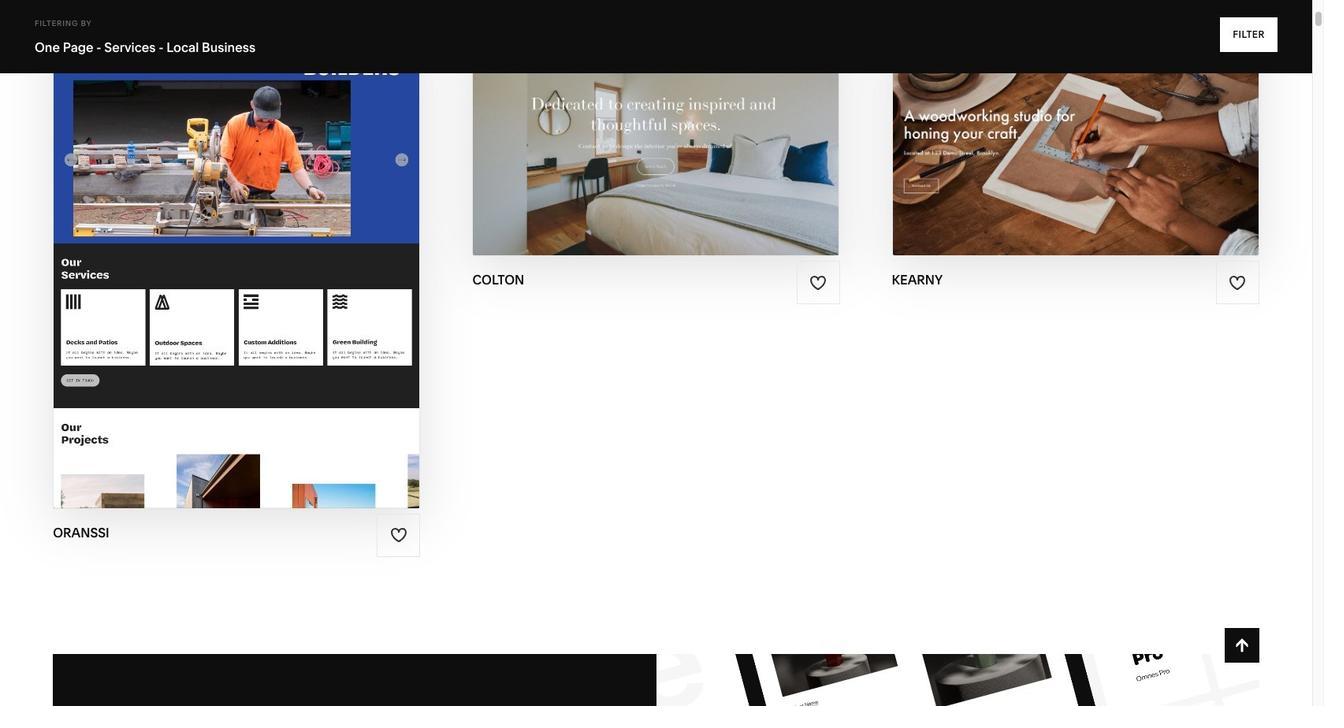 Task type: vqa. For each thing, say whether or not it's contained in the screenshot.
pickup to the top
no



Task type: locate. For each thing, give the bounding box(es) containing it.
preview of building your own template image
[[656, 654, 1259, 706]]



Task type: describe. For each thing, give the bounding box(es) containing it.
colton image
[[473, 20, 839, 256]]

add oranssi to your favorites list image
[[390, 527, 407, 544]]

kearny image
[[893, 20, 1258, 256]]

oranssi image
[[54, 20, 420, 508]]

back to top image
[[1233, 637, 1251, 654]]

add colton to your favorites list image
[[809, 274, 827, 291]]



